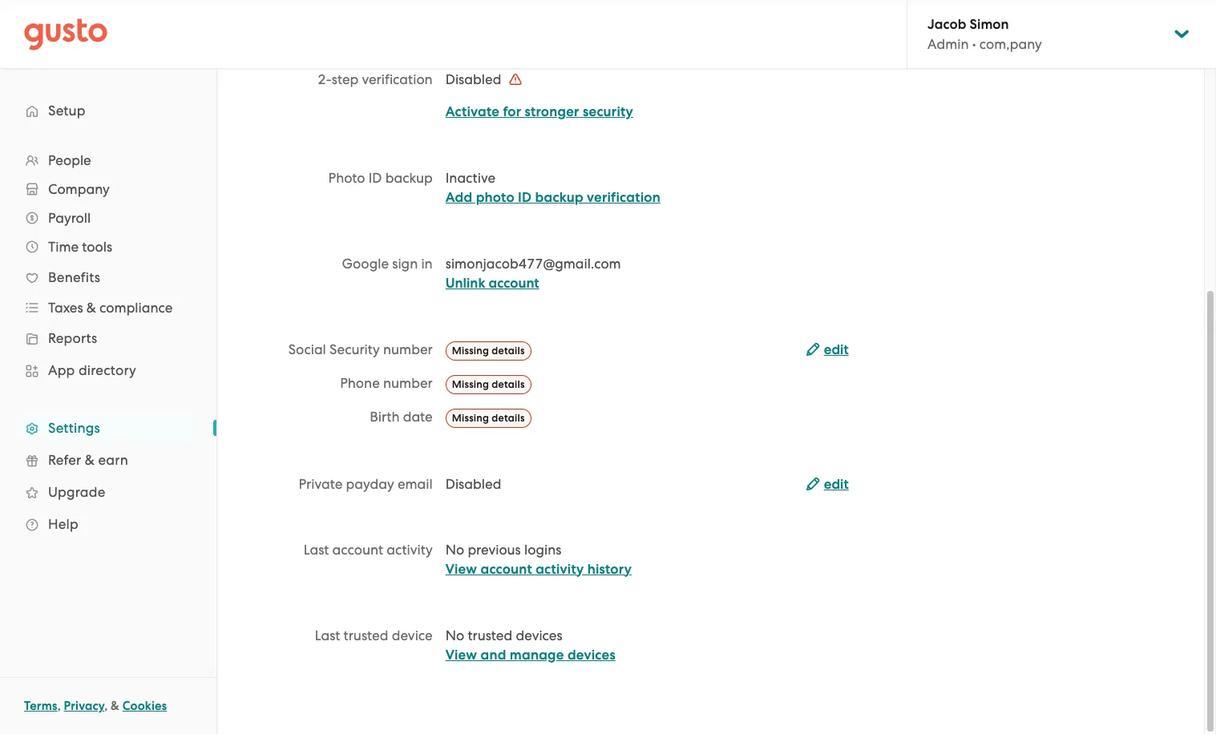 Task type: describe. For each thing, give the bounding box(es) containing it.
benefits link
[[16, 263, 200, 292]]

0 vertical spatial activity
[[387, 542, 433, 558]]

time
[[48, 239, 79, 255]]

1 , from the left
[[57, 699, 61, 714]]

earn
[[98, 452, 128, 468]]

missing details for birth date
[[452, 412, 525, 424]]

1 edit button from the top
[[806, 341, 849, 360]]

photo
[[328, 170, 365, 186]]

missing for birth date
[[452, 412, 489, 424]]

no for view and manage devices
[[446, 627, 464, 643]]

com,pany
[[980, 36, 1042, 52]]

tools
[[82, 239, 112, 255]]

birth
[[370, 409, 400, 425]]

view and manage devices link
[[446, 647, 616, 663]]

private payday email
[[299, 476, 433, 492]]

setup
[[48, 103, 86, 119]]

add photo id backup verification button
[[446, 188, 661, 208]]

gusto navigation element
[[0, 69, 216, 566]]

upgrade
[[48, 484, 105, 500]]

settings link
[[16, 414, 200, 443]]

logins
[[524, 542, 562, 558]]

payroll
[[48, 210, 91, 226]]

directory
[[78, 362, 136, 378]]

2 edit button from the top
[[806, 475, 849, 494]]

privacy link
[[64, 699, 104, 714]]

1 vertical spatial number
[[383, 375, 433, 391]]

simonjacob477@gmail.com
[[446, 256, 621, 272]]

2 vertical spatial &
[[111, 699, 119, 714]]

reports
[[48, 330, 97, 346]]

inactive add photo id backup verification
[[446, 170, 661, 206]]

edit for second edit button from the bottom of the page
[[824, 342, 849, 358]]

admin
[[928, 36, 969, 52]]

security
[[330, 342, 380, 358]]

phone number
[[340, 375, 433, 391]]

jacob simon admin • com,pany
[[928, 16, 1042, 52]]

private
[[299, 476, 343, 492]]

details for phone number
[[492, 378, 525, 390]]

setup link
[[16, 96, 200, 125]]

disabled for verification
[[446, 71, 505, 87]]

payday
[[346, 476, 394, 492]]

unlink
[[446, 275, 485, 292]]

social
[[288, 342, 326, 358]]

add
[[446, 189, 473, 206]]

sign
[[392, 256, 418, 272]]

& for compliance
[[86, 300, 96, 316]]

1 horizontal spatial devices
[[568, 647, 616, 663]]

google
[[342, 256, 389, 272]]

2 , from the left
[[104, 699, 108, 714]]

0 vertical spatial devices
[[516, 627, 563, 643]]

activate
[[446, 103, 500, 120]]

company
[[48, 181, 110, 197]]

people
[[48, 152, 91, 168]]

simon
[[970, 16, 1009, 33]]

terms
[[24, 699, 57, 714]]

view for view account activity history
[[446, 561, 477, 578]]

stronger
[[525, 103, 579, 120]]

refer & earn
[[48, 452, 128, 468]]

in
[[421, 256, 433, 272]]

verification inside inactive add photo id backup verification
[[587, 189, 661, 206]]

payroll button
[[16, 204, 200, 233]]

missing details for phone number
[[452, 378, 525, 390]]

details for social security number
[[492, 345, 525, 357]]

refer & earn link
[[16, 446, 200, 475]]

last account activity
[[304, 542, 433, 558]]

for
[[503, 103, 521, 120]]

taxes
[[48, 300, 83, 316]]

0 horizontal spatial backup
[[385, 170, 433, 186]]

taxes & compliance button
[[16, 293, 200, 322]]

security
[[583, 103, 633, 120]]

time tools button
[[16, 233, 200, 261]]

missing for social security number
[[452, 345, 489, 357]]

last trusted device
[[315, 627, 433, 643]]

google sign in
[[342, 256, 433, 272]]

history
[[587, 561, 632, 578]]

account inside no previous logins view account activity history
[[481, 561, 532, 578]]

company button
[[16, 175, 200, 204]]

jacob
[[928, 16, 966, 33]]

photo id backup
[[328, 170, 433, 186]]

email
[[398, 476, 433, 492]]

photo
[[476, 189, 515, 206]]

home image
[[24, 18, 107, 50]]

activate for stronger security link
[[446, 103, 633, 120]]

previous
[[468, 542, 521, 558]]

step
[[332, 71, 359, 87]]

help
[[48, 516, 79, 532]]



Task type: locate. For each thing, give the bounding box(es) containing it.
terms , privacy , & cookies
[[24, 699, 167, 714]]

1 horizontal spatial backup
[[535, 189, 584, 206]]

0 vertical spatial id
[[369, 170, 382, 186]]

inactive
[[446, 170, 495, 186]]

2 vertical spatial details
[[492, 412, 525, 424]]

•
[[972, 36, 976, 52]]

1 horizontal spatial verification
[[587, 189, 661, 206]]

last for view and manage devices
[[315, 627, 340, 643]]

module__icon___go7vc image
[[509, 73, 522, 86]]

activity down email
[[387, 542, 433, 558]]

and
[[481, 647, 506, 663]]

devices
[[516, 627, 563, 643], [568, 647, 616, 663]]

missing
[[452, 345, 489, 357], [452, 378, 489, 390], [452, 412, 489, 424]]

trusted inside no trusted devices view and manage devices
[[468, 627, 513, 643]]

no left previous
[[446, 542, 464, 558]]

account down simonjacob477@gmail.com
[[489, 275, 539, 292]]

0 horizontal spatial devices
[[516, 627, 563, 643]]

details for birth date
[[492, 412, 525, 424]]

no
[[446, 542, 464, 558], [446, 627, 464, 643]]

1 horizontal spatial id
[[518, 189, 532, 206]]

2 vertical spatial missing
[[452, 412, 489, 424]]

phone
[[340, 375, 380, 391]]

account down private payday email
[[332, 542, 383, 558]]

, left cookies at the left bottom of the page
[[104, 699, 108, 714]]

view
[[446, 561, 477, 578], [446, 647, 477, 663]]

devices up manage on the left bottom of page
[[516, 627, 563, 643]]

1 vertical spatial disabled
[[446, 476, 501, 492]]

birth date
[[370, 409, 433, 425]]

1 horizontal spatial ,
[[104, 699, 108, 714]]

device
[[392, 627, 433, 643]]

0 vertical spatial &
[[86, 300, 96, 316]]

0 vertical spatial number
[[383, 342, 433, 358]]

3 missing from the top
[[452, 412, 489, 424]]

disabled up activate on the left of the page
[[446, 71, 505, 87]]

1 vertical spatial edit
[[824, 476, 849, 493]]

0 vertical spatial missing
[[452, 345, 489, 357]]

1 vertical spatial backup
[[535, 189, 584, 206]]

backup left inactive
[[385, 170, 433, 186]]

no previous logins view account activity history
[[446, 542, 632, 578]]

cookies button
[[122, 697, 167, 716]]

2 missing details from the top
[[452, 378, 525, 390]]

1 vertical spatial last
[[315, 627, 340, 643]]

id right 'photo'
[[369, 170, 382, 186]]

list containing people
[[0, 146, 216, 540]]

2 view from the top
[[446, 647, 477, 663]]

0 horizontal spatial id
[[369, 170, 382, 186]]

taxes & compliance
[[48, 300, 173, 316]]

no right device
[[446, 627, 464, 643]]

1 details from the top
[[492, 345, 525, 357]]

missing details
[[452, 345, 525, 357], [452, 378, 525, 390], [452, 412, 525, 424]]

backup right photo
[[535, 189, 584, 206]]

0 vertical spatial account
[[489, 275, 539, 292]]

activity down logins
[[536, 561, 584, 578]]

0 vertical spatial verification
[[362, 71, 433, 87]]

2-step verification
[[318, 71, 433, 87]]

disabled right email
[[446, 476, 501, 492]]

missing details for social security number
[[452, 345, 525, 357]]

2-
[[318, 71, 332, 87]]

0 horizontal spatial trusted
[[344, 627, 388, 643]]

1 vertical spatial edit button
[[806, 475, 849, 494]]

missing for phone number
[[452, 378, 489, 390]]

2 edit from the top
[[824, 476, 849, 493]]

0 horizontal spatial activity
[[387, 542, 433, 558]]

account inside simonjacob477@gmail.com unlink account
[[489, 275, 539, 292]]

view for view and manage devices
[[446, 647, 477, 663]]

view inside no trusted devices view and manage devices
[[446, 647, 477, 663]]

no trusted devices view and manage devices
[[446, 627, 616, 663]]

0 vertical spatial no
[[446, 542, 464, 558]]

privacy
[[64, 699, 104, 714]]

1 missing details from the top
[[452, 345, 525, 357]]

0 vertical spatial details
[[492, 345, 525, 357]]

people button
[[16, 146, 200, 175]]

1 no from the top
[[446, 542, 464, 558]]

view down previous
[[446, 561, 477, 578]]

number up phone number
[[383, 342, 433, 358]]

1 missing from the top
[[452, 345, 489, 357]]

1 horizontal spatial trusted
[[468, 627, 513, 643]]

2 missing from the top
[[452, 378, 489, 390]]

no for view account activity history
[[446, 542, 464, 558]]

& right taxes
[[86, 300, 96, 316]]

1 vertical spatial missing
[[452, 378, 489, 390]]

&
[[86, 300, 96, 316], [85, 452, 95, 468], [111, 699, 119, 714]]

benefits
[[48, 269, 100, 285]]

1 vertical spatial id
[[518, 189, 532, 206]]

cookies
[[122, 699, 167, 714]]

0 vertical spatial edit button
[[806, 341, 849, 360]]

no inside no trusted devices view and manage devices
[[446, 627, 464, 643]]

1 vertical spatial devices
[[568, 647, 616, 663]]

app directory
[[48, 362, 136, 378]]

disabled for email
[[446, 476, 501, 492]]

compliance
[[100, 300, 173, 316]]

0 vertical spatial backup
[[385, 170, 433, 186]]

2 no from the top
[[446, 627, 464, 643]]

0 vertical spatial edit
[[824, 342, 849, 358]]

simonjacob477@gmail.com unlink account
[[446, 256, 621, 292]]

2 trusted from the left
[[468, 627, 513, 643]]

list
[[0, 146, 216, 540]]

1 horizontal spatial activity
[[536, 561, 584, 578]]

2 disabled from the top
[[446, 476, 501, 492]]

number
[[383, 342, 433, 358], [383, 375, 433, 391]]

0 vertical spatial missing details
[[452, 345, 525, 357]]

trusted up and
[[468, 627, 513, 643]]

trusted left device
[[344, 627, 388, 643]]

& left cookies at the left bottom of the page
[[111, 699, 119, 714]]

0 vertical spatial disabled
[[446, 71, 505, 87]]

verification
[[362, 71, 433, 87], [587, 189, 661, 206]]

date
[[403, 409, 433, 425]]

1 vertical spatial missing details
[[452, 378, 525, 390]]

0 vertical spatial last
[[304, 542, 329, 558]]

view account activity history link
[[446, 561, 632, 578]]

3 details from the top
[[492, 412, 525, 424]]

0 vertical spatial view
[[446, 561, 477, 578]]

reports link
[[16, 324, 200, 353]]

last for view account activity history
[[304, 542, 329, 558]]

activate for stronger security
[[446, 103, 633, 120]]

view inside no previous logins view account activity history
[[446, 561, 477, 578]]

, left privacy link
[[57, 699, 61, 714]]

id
[[369, 170, 382, 186], [518, 189, 532, 206]]

app
[[48, 362, 75, 378]]

view left and
[[446, 647, 477, 663]]

settings
[[48, 420, 100, 436]]

edit for second edit button from the top
[[824, 476, 849, 493]]

backup inside inactive add photo id backup verification
[[535, 189, 584, 206]]

activity inside no previous logins view account activity history
[[536, 561, 584, 578]]

refer
[[48, 452, 81, 468]]

time tools
[[48, 239, 112, 255]]

upgrade link
[[16, 478, 200, 507]]

1 vertical spatial no
[[446, 627, 464, 643]]

1 disabled from the top
[[446, 71, 505, 87]]

disabled
[[446, 71, 505, 87], [446, 476, 501, 492]]

& for earn
[[85, 452, 95, 468]]

id right photo
[[518, 189, 532, 206]]

1 view from the top
[[446, 561, 477, 578]]

0 horizontal spatial ,
[[57, 699, 61, 714]]

1 trusted from the left
[[344, 627, 388, 643]]

2 vertical spatial missing details
[[452, 412, 525, 424]]

1 vertical spatial &
[[85, 452, 95, 468]]

& left earn
[[85, 452, 95, 468]]

social security number
[[288, 342, 433, 358]]

terms link
[[24, 699, 57, 714]]

id inside inactive add photo id backup verification
[[518, 189, 532, 206]]

0 horizontal spatial verification
[[362, 71, 433, 87]]

1 vertical spatial account
[[332, 542, 383, 558]]

manage
[[510, 647, 564, 663]]

account down previous
[[481, 561, 532, 578]]

,
[[57, 699, 61, 714], [104, 699, 108, 714]]

devices right manage on the left bottom of page
[[568, 647, 616, 663]]

1 vertical spatial details
[[492, 378, 525, 390]]

1 vertical spatial view
[[446, 647, 477, 663]]

& inside dropdown button
[[86, 300, 96, 316]]

trusted for no trusted devices view and manage devices
[[468, 627, 513, 643]]

3 missing details from the top
[[452, 412, 525, 424]]

2 vertical spatial account
[[481, 561, 532, 578]]

1 vertical spatial activity
[[536, 561, 584, 578]]

app directory link
[[16, 356, 200, 385]]

2 details from the top
[[492, 378, 525, 390]]

number up birth date
[[383, 375, 433, 391]]

trusted for last trusted device
[[344, 627, 388, 643]]

trusted
[[344, 627, 388, 643], [468, 627, 513, 643]]

details
[[492, 345, 525, 357], [492, 378, 525, 390], [492, 412, 525, 424]]

1 vertical spatial verification
[[587, 189, 661, 206]]

no inside no previous logins view account activity history
[[446, 542, 464, 558]]

1 edit from the top
[[824, 342, 849, 358]]

backup
[[385, 170, 433, 186], [535, 189, 584, 206]]

help link
[[16, 510, 200, 539]]

unlink account button
[[446, 274, 539, 293]]

edit button
[[806, 341, 849, 360], [806, 475, 849, 494]]



Task type: vqa. For each thing, say whether or not it's contained in the screenshot.
this to the left
no



